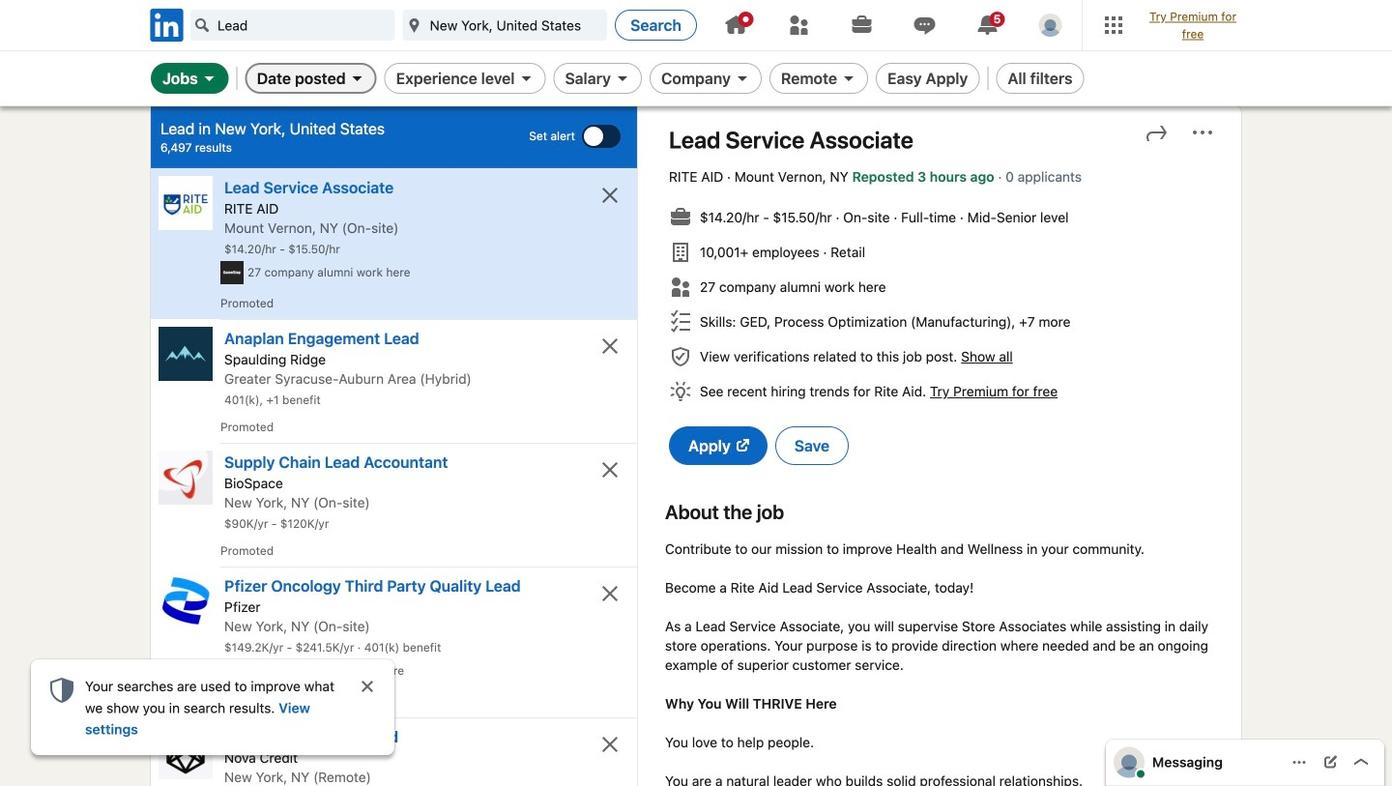 Task type: locate. For each thing, give the bounding box(es) containing it.
4 dismiss job image from the top
[[599, 733, 622, 756]]

rachel moore image
[[1114, 747, 1145, 778]]

dismiss job image for nova credit logo
[[599, 733, 622, 756]]

City, state, or zip code text field
[[403, 10, 608, 41]]

linkedin image
[[147, 5, 187, 45], [147, 5, 187, 45]]

region
[[31, 660, 395, 755]]

filter by: jobs image
[[202, 71, 217, 86]]

spaulding ridge logo image
[[159, 327, 213, 381]]

1 dismiss job image from the top
[[599, 184, 622, 207]]

nova credit logo image
[[159, 725, 213, 779]]

dismiss "your searches are used to improve what we show you in search results." notification 1 of 1. image
[[360, 679, 375, 695]]

dismiss job image
[[599, 184, 622, 207], [599, 335, 622, 358], [599, 458, 622, 482], [599, 733, 622, 756]]

2 dismiss job image from the top
[[599, 335, 622, 358]]

rite aid logo image
[[159, 176, 213, 230]]

Search by title, skill, or company text field
[[191, 10, 395, 41]]

3 dismiss job image from the top
[[599, 458, 622, 482]]

pfizer logo image
[[159, 574, 213, 629]]

dismiss job image
[[599, 582, 622, 605]]

dismiss job image for biospace logo
[[599, 458, 622, 482]]

Easy Apply filter. button
[[876, 63, 980, 94]]



Task type: vqa. For each thing, say whether or not it's contained in the screenshot.
Pfizer Logo
yes



Task type: describe. For each thing, give the bounding box(es) containing it.
custom image
[[194, 17, 210, 33]]

remote filter. clicking this button displays all remote filter options. image
[[842, 71, 857, 86]]

company filter. clicking this button displays all company filter options. image
[[735, 71, 751, 86]]

salary filter. clicking this button displays all salary filter options. image
[[615, 71, 631, 86]]

share image
[[1145, 121, 1168, 144]]

biospace logo image
[[159, 451, 213, 505]]

experience level filter. clicking this button displays all experience level filter options. image
[[519, 71, 534, 86]]

dismiss job image for spaulding ridge logo
[[599, 335, 622, 358]]

date posted filter. clicking this button displays all date posted filter options. image
[[350, 71, 365, 86]]

rachel moore image
[[1039, 14, 1063, 37]]



